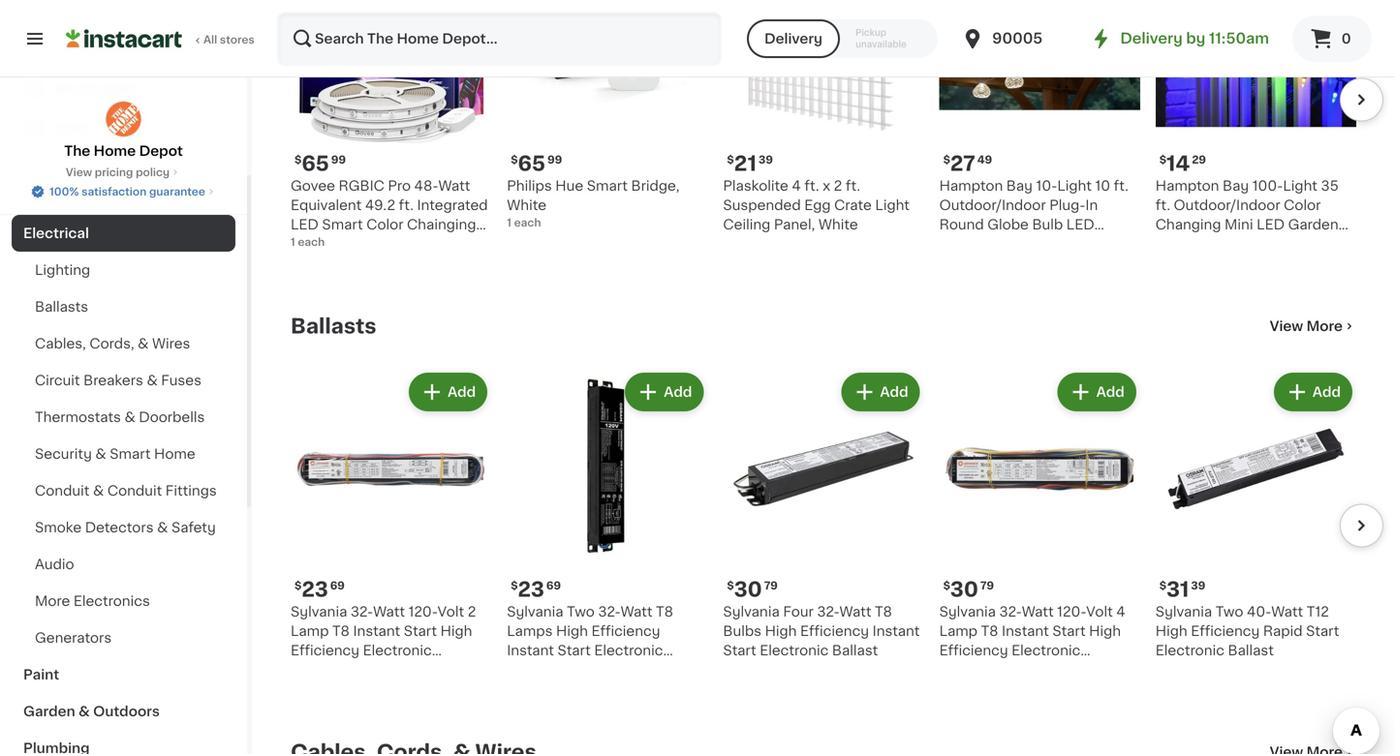 Task type: vqa. For each thing, say whether or not it's contained in the screenshot.
lb inside the Green Seedless Grapes, 3 lbs 3 lb
no



Task type: locate. For each thing, give the bounding box(es) containing it.
2 electronic from the left
[[760, 644, 829, 658]]

lamp
[[291, 625, 329, 639], [939, 625, 978, 639]]

1 horizontal spatial each
[[514, 218, 541, 228]]

smart inside philips hue smart bridge, white 1 each
[[587, 179, 628, 193]]

1 120- from the left
[[408, 606, 438, 619]]

2 69 from the left
[[546, 581, 561, 592]]

23 up lamps
[[518, 580, 544, 600]]

ballasts link down (1-
[[291, 315, 376, 338]]

light right the crate
[[875, 199, 910, 212]]

string down changing
[[1156, 238, 1196, 251]]

0 horizontal spatial two
[[567, 606, 595, 619]]

5 electronic from the left
[[1156, 644, 1224, 658]]

volt inside sylvania 32-watt 120-volt 2 lamp t8 instant start high efficiency electronic replacement ballast
[[438, 606, 464, 619]]

home
[[94, 144, 136, 158], [154, 448, 195, 461]]

2 two from the left
[[1216, 606, 1243, 619]]

wires
[[152, 337, 190, 351]]

120- inside sylvania 32-watt 120-volt 2 lamp t8 instant start high efficiency electronic replacement ballast
[[408, 606, 438, 619]]

2 add from the left
[[664, 386, 692, 399]]

led right the mini in the top right of the page
[[1257, 218, 1285, 232]]

$ 65 99 for philips hue smart bridge, white
[[511, 154, 562, 174]]

rattan
[[939, 238, 984, 251]]

item carousel region
[[264, 0, 1383, 284], [291, 361, 1383, 710]]

1 add from the left
[[448, 386, 476, 399]]

outdoor/indoor inside hampton bay 100-light 35 ft. outdoor/indoor color changing mini led garden string light
[[1174, 199, 1280, 212]]

2 replacement from the left
[[939, 664, 1031, 677]]

high
[[440, 625, 472, 639], [765, 625, 797, 639], [556, 625, 588, 639], [1089, 625, 1121, 639], [1156, 625, 1187, 639]]

2 add button from the left
[[627, 375, 702, 410]]

$ for sylvania two 32-watt t8 lamps high efficiency instant start electronic ballast
[[511, 581, 518, 592]]

0 horizontal spatial conduit
[[35, 484, 90, 498]]

home up pricing
[[94, 144, 136, 158]]

replacement inside sylvania 32-watt 120-volt 2 lamp t8 instant start high efficiency electronic replacement ballast
[[291, 664, 382, 677]]

30 up bulbs
[[734, 580, 762, 600]]

0 horizontal spatial replacement
[[291, 664, 382, 677]]

smart right hue
[[587, 179, 628, 193]]

each down equivalent
[[298, 237, 325, 248]]

0 vertical spatial color
[[1284, 199, 1321, 212]]

1 horizontal spatial 120-
[[1057, 606, 1086, 619]]

0 horizontal spatial 30
[[734, 580, 762, 600]]

1 hampton from the left
[[939, 179, 1003, 193]]

electronic inside sylvania 32-watt 120-volt 2 lamp t8 instant start high efficiency electronic replacement ballast
[[363, 644, 432, 658]]

1 horizontal spatial 30
[[950, 580, 978, 600]]

white
[[507, 199, 546, 212], [818, 218, 858, 232], [388, 238, 427, 251]]

1 30 from the left
[[734, 580, 762, 600]]

1 horizontal spatial 2
[[834, 179, 842, 193]]

120- for 30
[[1057, 606, 1086, 619]]

1 horizontal spatial $ 23 69
[[511, 580, 561, 600]]

garden inside hampton bay 100-light 35 ft. outdoor/indoor color changing mini led garden string light
[[1288, 218, 1339, 232]]

watt
[[438, 179, 470, 193], [373, 606, 405, 619], [840, 606, 871, 619], [621, 606, 652, 619], [1022, 606, 1054, 619], [1271, 606, 1303, 619]]

electronics
[[73, 595, 150, 608]]

led up 1 each
[[291, 218, 319, 232]]

27
[[950, 154, 975, 174]]

1 horizontal spatial ballasts
[[291, 316, 376, 337]]

65 for govee rgbic pro 48-watt equivalent 49.2 ft. integrated led smart color chainging wi-fi enabled white strip light (1-strip)
[[302, 154, 329, 174]]

view for view pricing policy
[[66, 167, 92, 178]]

hampton for 27
[[939, 179, 1003, 193]]

1 65 from the left
[[302, 154, 329, 174]]

$ 65 99
[[295, 154, 346, 174], [511, 154, 562, 174]]

69 for 32-
[[330, 581, 345, 592]]

23 up sylvania 32-watt 120-volt 2 lamp t8 instant start high efficiency electronic replacement ballast
[[302, 580, 328, 600]]

garden & outdoors
[[23, 705, 160, 719]]

30 for sylvania four 32-watt t8 bulbs high efficiency instant start electronic ballast
[[734, 580, 762, 600]]

view
[[66, 167, 92, 178], [1270, 320, 1303, 333]]

0 horizontal spatial 79
[[764, 581, 778, 592]]

1 vertical spatial white
[[818, 218, 858, 232]]

sylvania inside sylvania 32-watt 120-volt 2 lamp t8 instant start high efficiency electronic replacement ballast
[[291, 606, 347, 619]]

add button for sylvania 32-watt 120-volt 2 lamp t8 instant start high efficiency electronic replacement ballast
[[411, 375, 486, 410]]

99 for philips hue smart bridge, white
[[547, 155, 562, 165]]

0 horizontal spatial 1
[[291, 237, 295, 248]]

1 horizontal spatial garden
[[1288, 218, 1339, 232]]

smoke
[[35, 521, 82, 535]]

1 vertical spatial view
[[1270, 320, 1303, 333]]

39 inside $ 31 39
[[1191, 581, 1205, 592]]

instacart logo image
[[66, 27, 182, 50]]

$ 30 79
[[727, 580, 778, 600], [943, 580, 994, 600]]

2 $ 23 69 from the left
[[511, 580, 561, 600]]

ceiling
[[723, 218, 770, 232]]

lamp for 30
[[939, 625, 978, 639]]

1 left "fi"
[[291, 237, 295, 248]]

3 led from the left
[[1257, 218, 1285, 232]]

0 horizontal spatial lamp
[[291, 625, 329, 639]]

3 add button from the left
[[843, 375, 918, 410]]

1 horizontal spatial conduit
[[107, 484, 162, 498]]

start inside sylvania four 32-watt t8 bulbs high efficiency instant start electronic ballast
[[723, 644, 756, 658]]

1 horizontal spatial delivery
[[1120, 31, 1183, 46]]

led
[[291, 218, 319, 232], [1066, 218, 1094, 232], [1257, 218, 1285, 232]]

0 horizontal spatial bay
[[1006, 179, 1033, 193]]

light down the bulb at the right
[[1032, 238, 1066, 251]]

$ inside $ 21 39
[[727, 155, 734, 165]]

sylvania two 40-watt t12 high efficiency rapid start electronic ballast
[[1156, 606, 1339, 658]]

garden
[[1288, 218, 1339, 232], [23, 705, 75, 719]]

lists link
[[12, 109, 235, 147]]

69 up sylvania 32-watt 120-volt 2 lamp t8 instant start high efficiency electronic replacement ballast
[[330, 581, 345, 592]]

1 horizontal spatial color
[[1284, 199, 1321, 212]]

3 high from the left
[[556, 625, 588, 639]]

string inside hampton bay 10-light 10 ft. outdoor/indoor plug-in round globe bulb led rattan string light
[[988, 238, 1028, 251]]

2 horizontal spatial led
[[1257, 218, 1285, 232]]

2 30 from the left
[[950, 580, 978, 600]]

2 volt from the left
[[1086, 606, 1113, 619]]

79 for 32-
[[980, 581, 994, 592]]

1 horizontal spatial 65
[[518, 154, 545, 174]]

2 23 from the left
[[518, 580, 544, 600]]

guarantee
[[149, 186, 205, 197]]

sylvania for sylvania two 40-watt t12 high efficiency rapid start electronic ballast
[[1156, 606, 1212, 619]]

t12
[[1307, 606, 1329, 619]]

view more link
[[1270, 317, 1356, 336]]

crate
[[834, 199, 872, 212]]

hampton
[[939, 179, 1003, 193], [1156, 179, 1219, 193]]

$ for philips hue smart bridge, white
[[511, 155, 518, 165]]

4 add button from the left
[[1059, 375, 1134, 410]]

2 $ 65 99 from the left
[[511, 154, 562, 174]]

0 horizontal spatial view
[[66, 167, 92, 178]]

each down 'philips'
[[514, 218, 541, 228]]

$ for sylvania two 40-watt t12 high efficiency rapid start electronic ballast
[[1159, 581, 1167, 592]]

bay left the 100-
[[1223, 179, 1249, 193]]

high inside sylvania 32-watt 120-volt 4 lamp t8 instant start high efficiency electronic replacement ballast
[[1089, 625, 1121, 639]]

1 79 from the left
[[764, 581, 778, 592]]

depot
[[139, 144, 183, 158]]

volt inside sylvania 32-watt 120-volt 4 lamp t8 instant start high efficiency electronic replacement ballast
[[1086, 606, 1113, 619]]

electronic
[[363, 644, 432, 658], [760, 644, 829, 658], [594, 644, 663, 658], [1012, 644, 1081, 658], [1156, 644, 1224, 658]]

$ 23 69 up sylvania 32-watt 120-volt 2 lamp t8 instant start high efficiency electronic replacement ballast
[[295, 580, 345, 600]]

1 horizontal spatial led
[[1066, 218, 1094, 232]]

electronic inside sylvania 32-watt 120-volt 4 lamp t8 instant start high efficiency electronic replacement ballast
[[1012, 644, 1081, 658]]

$ for sylvania four 32-watt t8 bulbs high efficiency instant start electronic ballast
[[727, 581, 734, 592]]

1 led from the left
[[291, 218, 319, 232]]

1 outdoor/indoor from the left
[[939, 199, 1046, 212]]

120- for 23
[[408, 606, 438, 619]]

$ inside $ 14 29
[[1159, 155, 1167, 165]]

3 sylvania from the left
[[507, 606, 563, 619]]

thermostats & doorbells link
[[12, 399, 235, 436]]

two inside sylvania two 40-watt t12 high efficiency rapid start electronic ballast
[[1216, 606, 1243, 619]]

3 add from the left
[[880, 386, 908, 399]]

1 69 from the left
[[330, 581, 345, 592]]

ballast inside sylvania 32-watt 120-volt 4 lamp t8 instant start high efficiency electronic replacement ballast
[[1034, 664, 1080, 677]]

0 horizontal spatial 99
[[331, 155, 346, 165]]

fi
[[314, 238, 326, 251]]

0 horizontal spatial $ 23 69
[[295, 580, 345, 600]]

view inside 'link'
[[1270, 320, 1303, 333]]

65
[[302, 154, 329, 174], [518, 154, 545, 174]]

& left fuses
[[147, 374, 158, 388]]

light down wi-
[[291, 257, 325, 270]]

1 replacement from the left
[[291, 664, 382, 677]]

1 horizontal spatial 1
[[507, 218, 511, 228]]

volt
[[438, 606, 464, 619], [1086, 606, 1113, 619]]

1 horizontal spatial ballasts link
[[291, 315, 376, 338]]

0 horizontal spatial 65
[[302, 154, 329, 174]]

watt inside sylvania two 32-watt t8 lamps high efficiency instant start electronic ballast
[[621, 606, 652, 619]]

lamp inside sylvania 32-watt 120-volt 4 lamp t8 instant start high efficiency electronic replacement ballast
[[939, 625, 978, 639]]

1 add button from the left
[[411, 375, 486, 410]]

bay for 27
[[1006, 179, 1033, 193]]

bay inside hampton bay 10-light 10 ft. outdoor/indoor plug-in round globe bulb led rattan string light
[[1006, 179, 1033, 193]]

sylvania for sylvania 32-watt 120-volt 2 lamp t8 instant start high efficiency electronic replacement ballast
[[291, 606, 347, 619]]

2 horizontal spatial white
[[818, 218, 858, 232]]

0 vertical spatial item carousel region
[[264, 0, 1383, 284]]

21
[[734, 154, 757, 174]]

start for sylvania four 32-watt t8 bulbs high efficiency instant start electronic ballast
[[723, 644, 756, 658]]

5 product group from the left
[[1156, 369, 1356, 661]]

1 horizontal spatial $ 65 99
[[511, 154, 562, 174]]

watt inside sylvania two 40-watt t12 high efficiency rapid start electronic ballast
[[1271, 606, 1303, 619]]

0 horizontal spatial more
[[35, 595, 70, 608]]

39 right the 31
[[1191, 581, 1205, 592]]

1 string from the left
[[988, 238, 1028, 251]]

$ 65 99 up 'philips'
[[511, 154, 562, 174]]

0 horizontal spatial 39
[[758, 155, 773, 165]]

1 horizontal spatial 79
[[980, 581, 994, 592]]

1 inside philips hue smart bridge, white 1 each
[[507, 218, 511, 228]]

2 99 from the left
[[547, 155, 562, 165]]

sylvania inside sylvania 32-watt 120-volt 4 lamp t8 instant start high efficiency electronic replacement ballast
[[939, 606, 996, 619]]

circuit
[[35, 374, 80, 388]]

23 for sylvania 32-watt 120-volt 2 lamp t8 instant start high efficiency electronic replacement ballast
[[302, 580, 328, 600]]

3 32- from the left
[[598, 606, 621, 619]]

0 horizontal spatial outdoor/indoor
[[939, 199, 1046, 212]]

ft. up changing
[[1156, 199, 1170, 212]]

0 horizontal spatial white
[[388, 238, 427, 251]]

delivery
[[1120, 31, 1183, 46], [764, 32, 823, 46]]

1 vertical spatial home
[[154, 448, 195, 461]]

120- inside sylvania 32-watt 120-volt 4 lamp t8 instant start high efficiency electronic replacement ballast
[[1057, 606, 1086, 619]]

bay left 10-
[[1006, 179, 1033, 193]]

conduit & conduit fittings link
[[12, 473, 235, 510]]

39 for 31
[[1191, 581, 1205, 592]]

instant for sylvania two 32-watt t8 lamps high efficiency instant start electronic ballast
[[507, 644, 554, 658]]

$ 65 99 up 'govee'
[[295, 154, 346, 174]]

1 vertical spatial 39
[[1191, 581, 1205, 592]]

1 horizontal spatial 69
[[546, 581, 561, 592]]

bay inside hampton bay 100-light 35 ft. outdoor/indoor color changing mini led garden string light
[[1223, 179, 1249, 193]]

pro
[[388, 179, 411, 193]]

2
[[834, 179, 842, 193], [468, 606, 476, 619]]

watt inside sylvania 32-watt 120-volt 4 lamp t8 instant start high efficiency electronic replacement ballast
[[1022, 606, 1054, 619]]

1 horizontal spatial 39
[[1191, 581, 1205, 592]]

ballasts down lighting
[[35, 300, 88, 314]]

hampton down $ 27 49
[[939, 179, 1003, 193]]

security & smart home link
[[12, 436, 235, 473]]

high inside sylvania two 32-watt t8 lamps high efficiency instant start electronic ballast
[[556, 625, 588, 639]]

1 horizontal spatial view
[[1270, 320, 1303, 333]]

instant inside sylvania two 32-watt t8 lamps high efficiency instant start electronic ballast
[[507, 644, 554, 658]]

1 99 from the left
[[331, 155, 346, 165]]

outdoor/indoor up the mini in the top right of the page
[[1174, 199, 1280, 212]]

instant inside sylvania 32-watt 120-volt 4 lamp t8 instant start high efficiency electronic replacement ballast
[[1002, 625, 1049, 639]]

1 32- from the left
[[351, 606, 373, 619]]

1 down 'philips'
[[507, 218, 511, 228]]

1 volt from the left
[[438, 606, 464, 619]]

led down the 'in' at the right top
[[1066, 218, 1094, 232]]

ballasts link
[[12, 289, 235, 326], [291, 315, 376, 338]]

1 horizontal spatial more
[[1306, 320, 1343, 333]]

smart up enabled
[[322, 218, 363, 232]]

1 horizontal spatial replacement
[[939, 664, 1031, 677]]

2 horizontal spatial smart
[[587, 179, 628, 193]]

add button for sylvania two 40-watt t12 high efficiency rapid start electronic ballast
[[1276, 375, 1350, 410]]

0 vertical spatial smart
[[587, 179, 628, 193]]

cables,
[[35, 337, 86, 351]]

1 vertical spatial 4
[[1116, 606, 1125, 619]]

2 hampton from the left
[[1156, 179, 1219, 193]]

1 horizontal spatial home
[[154, 448, 195, 461]]

strip
[[431, 238, 463, 251]]

1 vertical spatial smart
[[322, 218, 363, 232]]

4 electronic from the left
[[1012, 644, 1081, 658]]

plug-
[[1049, 199, 1085, 212]]

99 for govee rgbic pro 48-watt equivalent 49.2 ft. integrated led smart color chainging wi-fi enabled white strip light (1-strip)
[[331, 155, 346, 165]]

65 up 'govee'
[[302, 154, 329, 174]]

lamps
[[507, 625, 553, 639]]

30
[[734, 580, 762, 600], [950, 580, 978, 600]]

0 horizontal spatial ballasts
[[35, 300, 88, 314]]

ballasts down (1-
[[291, 316, 376, 337]]

safety
[[171, 521, 216, 535]]

sylvania inside sylvania two 40-watt t12 high efficiency rapid start electronic ballast
[[1156, 606, 1212, 619]]

ft. for 21
[[846, 179, 860, 193]]

start inside sylvania 32-watt 120-volt 4 lamp t8 instant start high efficiency electronic replacement ballast
[[1052, 625, 1086, 639]]

1 vertical spatial color
[[366, 218, 403, 232]]

volt for 23
[[438, 606, 464, 619]]

39 for 21
[[758, 155, 773, 165]]

65 up 'philips'
[[518, 154, 545, 174]]

0 vertical spatial home
[[94, 144, 136, 158]]

2 outdoor/indoor from the left
[[1174, 199, 1280, 212]]

1
[[507, 218, 511, 228], [291, 237, 295, 248]]

2 vertical spatial smart
[[110, 448, 151, 461]]

ballast inside sylvania four 32-watt t8 bulbs high efficiency instant start electronic ballast
[[832, 644, 878, 658]]

5 sylvania from the left
[[1156, 606, 1212, 619]]

smart inside security & smart home "link"
[[110, 448, 151, 461]]

ft. inside hampton bay 100-light 35 ft. outdoor/indoor color changing mini led garden string light
[[1156, 199, 1170, 212]]

1 horizontal spatial smart
[[322, 218, 363, 232]]

cords,
[[89, 337, 134, 351]]

smart for bridge,
[[587, 179, 628, 193]]

start for sylvania 32-watt 120-volt 2 lamp t8 instant start high efficiency electronic replacement ballast
[[404, 625, 437, 639]]

hampton down $ 14 29
[[1156, 179, 1219, 193]]

electronic inside sylvania four 32-watt t8 bulbs high efficiency instant start electronic ballast
[[760, 644, 829, 658]]

0 vertical spatial white
[[507, 199, 546, 212]]

ft. up the crate
[[846, 179, 860, 193]]

sylvania inside sylvania four 32-watt t8 bulbs high efficiency instant start electronic ballast
[[723, 606, 780, 619]]

1 horizontal spatial 99
[[547, 155, 562, 165]]

white down 'philips'
[[507, 199, 546, 212]]

instant inside sylvania 32-watt 120-volt 2 lamp t8 instant start high efficiency electronic replacement ballast
[[353, 625, 400, 639]]

79 up sylvania 32-watt 120-volt 4 lamp t8 instant start high efficiency electronic replacement ballast
[[980, 581, 994, 592]]

2 string from the left
[[1156, 238, 1196, 251]]

1 horizontal spatial bay
[[1223, 179, 1249, 193]]

(1-
[[329, 257, 346, 270]]

1 horizontal spatial volt
[[1086, 606, 1113, 619]]

0 horizontal spatial 69
[[330, 581, 345, 592]]

1 electronic from the left
[[363, 644, 432, 658]]

breakers
[[83, 374, 143, 388]]

hampton for 14
[[1156, 179, 1219, 193]]

$ 23 69 for sylvania two 32-watt t8 lamps high efficiency instant start electronic ballast
[[511, 580, 561, 600]]

outdoor/indoor inside hampton bay 10-light 10 ft. outdoor/indoor plug-in round globe bulb led rattan string light
[[939, 199, 1046, 212]]

& left safety
[[157, 521, 168, 535]]

1 horizontal spatial white
[[507, 199, 546, 212]]

0 horizontal spatial 120-
[[408, 606, 438, 619]]

conduit up the smoke detectors & safety
[[107, 484, 162, 498]]

delivery for delivery by 11:50am
[[1120, 31, 1183, 46]]

2 sylvania from the left
[[723, 606, 780, 619]]

4 high from the left
[[1089, 625, 1121, 639]]

$ 23 69 up lamps
[[511, 580, 561, 600]]

sylvania inside sylvania two 32-watt t8 lamps high efficiency instant start electronic ballast
[[507, 606, 563, 619]]

1 vertical spatial more
[[35, 595, 70, 608]]

instant for sylvania four 32-watt t8 bulbs high efficiency instant start electronic ballast
[[872, 625, 920, 639]]

0 vertical spatial 39
[[758, 155, 773, 165]]

0 horizontal spatial smart
[[110, 448, 151, 461]]

t8 inside sylvania 32-watt 120-volt 2 lamp t8 instant start high efficiency electronic replacement ballast
[[332, 625, 350, 639]]

0 horizontal spatial each
[[298, 237, 325, 248]]

5 add button from the left
[[1276, 375, 1350, 410]]

hampton inside hampton bay 10-light 10 ft. outdoor/indoor plug-in round globe bulb led rattan string light
[[939, 179, 1003, 193]]

32- inside sylvania 32-watt 120-volt 4 lamp t8 instant start high efficiency electronic replacement ballast
[[999, 606, 1022, 619]]

view pricing policy link
[[66, 165, 181, 180]]

1 sylvania from the left
[[291, 606, 347, 619]]

0 vertical spatial more
[[1306, 320, 1343, 333]]

2 vertical spatial white
[[388, 238, 427, 251]]

None search field
[[277, 12, 722, 66]]

volt for 30
[[1086, 606, 1113, 619]]

two for 31
[[1216, 606, 1243, 619]]

light
[[1057, 179, 1092, 193], [1283, 179, 1317, 193], [875, 199, 910, 212], [1032, 238, 1066, 251], [1200, 238, 1234, 251], [291, 257, 325, 270]]

add for sylvania four 32-watt t8 bulbs high efficiency instant start electronic ballast
[[880, 386, 908, 399]]

strip)
[[346, 257, 383, 270]]

39
[[758, 155, 773, 165], [1191, 581, 1205, 592]]

4 sylvania from the left
[[939, 606, 996, 619]]

2 65 from the left
[[518, 154, 545, 174]]

1 $ 30 79 from the left
[[727, 580, 778, 600]]

2 bay from the left
[[1223, 179, 1249, 193]]

1 bay from the left
[[1006, 179, 1033, 193]]

product group
[[291, 369, 491, 677], [507, 369, 708, 677], [723, 369, 924, 661], [939, 369, 1140, 677], [1156, 369, 1356, 661]]

$ 23 69
[[295, 580, 345, 600], [511, 580, 561, 600]]

30 up sylvania 32-watt 120-volt 4 lamp t8 instant start high efficiency electronic replacement ballast
[[950, 580, 978, 600]]

1 vertical spatial 2
[[468, 606, 476, 619]]

outdoor/indoor for 27
[[939, 199, 1046, 212]]

add for sylvania two 32-watt t8 lamps high efficiency instant start electronic ballast
[[664, 386, 692, 399]]

led inside hampton bay 100-light 35 ft. outdoor/indoor color changing mini led garden string light
[[1257, 218, 1285, 232]]

1 horizontal spatial string
[[1156, 238, 1196, 251]]

69 up lamps
[[546, 581, 561, 592]]

garden down paint
[[23, 705, 75, 719]]

string inside hampton bay 100-light 35 ft. outdoor/indoor color changing mini led garden string light
[[1156, 238, 1196, 251]]

39 right 21
[[758, 155, 773, 165]]

39 inside $ 21 39
[[758, 155, 773, 165]]

10-
[[1036, 179, 1057, 193]]

conduit down security
[[35, 484, 90, 498]]

start inside sylvania two 32-watt t8 lamps high efficiency instant start electronic ballast
[[558, 644, 591, 658]]

2 $ 30 79 from the left
[[943, 580, 994, 600]]

0 vertical spatial 4
[[792, 179, 801, 193]]

0 horizontal spatial string
[[988, 238, 1028, 251]]

0 horizontal spatial 4
[[792, 179, 801, 193]]

1 23 from the left
[[302, 580, 328, 600]]

0 vertical spatial each
[[514, 218, 541, 228]]

1 horizontal spatial 23
[[518, 580, 544, 600]]

outdoor/indoor
[[939, 199, 1046, 212], [1174, 199, 1280, 212]]

delivery button
[[747, 19, 840, 58]]

0 horizontal spatial 23
[[302, 580, 328, 600]]

hampton inside hampton bay 100-light 35 ft. outdoor/indoor color changing mini led garden string light
[[1156, 179, 1219, 193]]

0 vertical spatial view
[[66, 167, 92, 178]]

$ 14 29
[[1159, 154, 1206, 174]]

1 high from the left
[[440, 625, 472, 639]]

& down circuit breakers & fuses "link"
[[124, 411, 135, 424]]

electrical
[[23, 227, 89, 240]]

two inside sylvania two 32-watt t8 lamps high efficiency instant start electronic ballast
[[567, 606, 595, 619]]

10
[[1095, 179, 1110, 193]]

outdoor/indoor up "globe"
[[939, 199, 1046, 212]]

each inside philips hue smart bridge, white 1 each
[[514, 218, 541, 228]]

99 up rgbic
[[331, 155, 346, 165]]

2 lamp from the left
[[939, 625, 978, 639]]

outdoor/indoor for 14
[[1174, 199, 1280, 212]]

delivery by 11:50am link
[[1089, 27, 1269, 50]]

instant inside sylvania four 32-watt t8 bulbs high efficiency instant start electronic ballast
[[872, 625, 920, 639]]

2 79 from the left
[[980, 581, 994, 592]]

0 horizontal spatial color
[[366, 218, 403, 232]]

efficiency inside sylvania four 32-watt t8 bulbs high efficiency instant start electronic ballast
[[800, 625, 869, 639]]

start for sylvania two 32-watt t8 lamps high efficiency instant start electronic ballast
[[558, 644, 591, 658]]

2 120- from the left
[[1057, 606, 1086, 619]]

0 horizontal spatial $ 65 99
[[295, 154, 346, 174]]

buy it again
[[54, 82, 136, 96]]

1 two from the left
[[567, 606, 595, 619]]

start
[[404, 625, 437, 639], [1052, 625, 1086, 639], [1306, 625, 1339, 639], [723, 644, 756, 658], [558, 644, 591, 658]]

120-
[[408, 606, 438, 619], [1057, 606, 1086, 619]]

1 vertical spatial each
[[298, 237, 325, 248]]

item carousel region containing 23
[[291, 361, 1383, 710]]

x
[[823, 179, 830, 193]]

add button for sylvania two 32-watt t8 lamps high efficiency instant start electronic ballast
[[627, 375, 702, 410]]

each
[[514, 218, 541, 228], [298, 237, 325, 248]]

4 product group from the left
[[939, 369, 1140, 677]]

1 vertical spatial garden
[[23, 705, 75, 719]]

$ for sylvania 32-watt 120-volt 4 lamp t8 instant start high efficiency electronic replacement ballast
[[943, 581, 950, 592]]

0 vertical spatial 1
[[507, 218, 511, 228]]

1 horizontal spatial lamp
[[939, 625, 978, 639]]

$ 23 69 for sylvania 32-watt 120-volt 2 lamp t8 instant start high efficiency electronic replacement ballast
[[295, 580, 345, 600]]

ft. down the "pro"
[[399, 199, 414, 212]]

$ 30 79 for sylvania 32-watt 120-volt 4 lamp t8 instant start high efficiency electronic replacement ballast
[[943, 580, 994, 600]]

replacement inside sylvania 32-watt 120-volt 4 lamp t8 instant start high efficiency electronic replacement ballast
[[939, 664, 1031, 677]]

2 inside plaskolite 4 ft. x 2 ft. suspended egg crate light ceiling panel, white
[[834, 179, 842, 193]]

$ 30 79 up bulbs
[[727, 580, 778, 600]]

1 lamp from the left
[[291, 625, 329, 639]]

1 vertical spatial 1
[[291, 237, 295, 248]]

smart for home
[[110, 448, 151, 461]]

0 vertical spatial garden
[[1288, 218, 1339, 232]]

2 32- from the left
[[817, 606, 840, 619]]

two for 23
[[567, 606, 595, 619]]

1 $ 65 99 from the left
[[295, 154, 346, 174]]

led inside hampton bay 10-light 10 ft. outdoor/indoor plug-in round globe bulb led rattan string light
[[1066, 218, 1094, 232]]

& left outdoors
[[79, 705, 90, 719]]

99 up hue
[[547, 155, 562, 165]]

1 horizontal spatial $ 30 79
[[943, 580, 994, 600]]

2 high from the left
[[765, 625, 797, 639]]

color inside hampton bay 100-light 35 ft. outdoor/indoor color changing mini led garden string light
[[1284, 199, 1321, 212]]

equivalent
[[291, 199, 362, 212]]

the home depot
[[64, 144, 183, 158]]

white down the crate
[[818, 218, 858, 232]]

$ 30 79 up sylvania 32-watt 120-volt 4 lamp t8 instant start high efficiency electronic replacement ballast
[[943, 580, 994, 600]]

smart up conduit & conduit fittings
[[110, 448, 151, 461]]

high inside sylvania 32-watt 120-volt 2 lamp t8 instant start high efficiency electronic replacement ballast
[[440, 625, 472, 639]]

0 horizontal spatial volt
[[438, 606, 464, 619]]

item carousel region containing 65
[[264, 0, 1383, 284]]

start inside sylvania 32-watt 120-volt 2 lamp t8 instant start high efficiency electronic replacement ballast
[[404, 625, 437, 639]]

color
[[1284, 199, 1321, 212], [366, 218, 403, 232]]

0 horizontal spatial $ 30 79
[[727, 580, 778, 600]]

$ 27 49
[[943, 154, 992, 174]]

4 add from the left
[[1096, 386, 1125, 399]]

0 vertical spatial ballasts
[[35, 300, 88, 314]]

4 32- from the left
[[999, 606, 1022, 619]]

add button for sylvania four 32-watt t8 bulbs high efficiency instant start electronic ballast
[[843, 375, 918, 410]]

$ inside $ 31 39
[[1159, 581, 1167, 592]]

delivery inside button
[[764, 32, 823, 46]]

product group containing 31
[[1156, 369, 1356, 661]]

2 conduit from the left
[[107, 484, 162, 498]]

5 high from the left
[[1156, 625, 1187, 639]]

2 led from the left
[[1066, 218, 1094, 232]]

79 up sylvania four 32-watt t8 bulbs high efficiency instant start electronic ballast
[[764, 581, 778, 592]]

ft. right 10
[[1114, 179, 1129, 193]]

0 horizontal spatial led
[[291, 218, 319, 232]]

circuit breakers & fuses link
[[12, 362, 235, 399]]

1 horizontal spatial hampton
[[1156, 179, 1219, 193]]

1 vertical spatial ballasts
[[291, 316, 376, 337]]

lamp inside sylvania 32-watt 120-volt 2 lamp t8 instant start high efficiency electronic replacement ballast
[[291, 625, 329, 639]]

1 $ 23 69 from the left
[[295, 580, 345, 600]]

& down security & smart home at bottom left
[[93, 484, 104, 498]]

0
[[1341, 32, 1351, 46]]

string down "globe"
[[988, 238, 1028, 251]]

0 vertical spatial 2
[[834, 179, 842, 193]]

5 add from the left
[[1312, 386, 1341, 399]]

sylvania 32-watt 120-volt 2 lamp t8 instant start high efficiency electronic replacement ballast
[[291, 606, 476, 677]]

0 horizontal spatial home
[[94, 144, 136, 158]]

white down chainging
[[388, 238, 427, 251]]

garden down 35
[[1288, 218, 1339, 232]]

1 horizontal spatial two
[[1216, 606, 1243, 619]]

home down the doorbells
[[154, 448, 195, 461]]

0 horizontal spatial delivery
[[764, 32, 823, 46]]

home inside "link"
[[154, 448, 195, 461]]

ballasts link up "cables, cords, & wires"
[[12, 289, 235, 326]]

lamp for 23
[[291, 625, 329, 639]]

$ inside $ 27 49
[[943, 155, 950, 165]]

1 horizontal spatial 4
[[1116, 606, 1125, 619]]

23
[[302, 580, 328, 600], [518, 580, 544, 600]]

electrical link
[[12, 215, 235, 252]]

ft. inside hampton bay 10-light 10 ft. outdoor/indoor plug-in round globe bulb led rattan string light
[[1114, 179, 1129, 193]]

0 horizontal spatial hampton
[[939, 179, 1003, 193]]

1 vertical spatial item carousel region
[[291, 361, 1383, 710]]

3 electronic from the left
[[594, 644, 663, 658]]

light inside govee rgbic pro 48-watt equivalent 49.2 ft. integrated led smart color chainging wi-fi enabled white strip light (1-strip)
[[291, 257, 325, 270]]



Task type: describe. For each thing, give the bounding box(es) containing it.
1 each
[[291, 237, 325, 248]]

wi-
[[291, 238, 314, 251]]

philips hue smart bridge, white 1 each
[[507, 179, 679, 228]]

2 inside sylvania 32-watt 120-volt 2 lamp t8 instant start high efficiency electronic replacement ballast
[[468, 606, 476, 619]]

rapid
[[1263, 625, 1303, 639]]

79 for four
[[764, 581, 778, 592]]

ft. inside govee rgbic pro 48-watt equivalent 49.2 ft. integrated led smart color chainging wi-fi enabled white strip light (1-strip)
[[399, 199, 414, 212]]

11:50am
[[1209, 31, 1269, 46]]

sylvania for sylvania 32-watt 120-volt 4 lamp t8 instant start high efficiency electronic replacement ballast
[[939, 606, 996, 619]]

hampton bay 10-light 10 ft. outdoor/indoor plug-in round globe bulb led rattan string light
[[939, 179, 1129, 251]]

the home depot logo image
[[105, 101, 142, 138]]

changing
[[1156, 218, 1221, 232]]

buy
[[54, 82, 82, 96]]

4 inside plaskolite 4 ft. x 2 ft. suspended egg crate light ceiling panel, white
[[792, 179, 801, 193]]

90005
[[992, 31, 1043, 46]]

sylvania four 32-watt t8 bulbs high efficiency instant start electronic ballast
[[723, 606, 920, 658]]

white inside govee rgbic pro 48-watt equivalent 49.2 ft. integrated led smart color chainging wi-fi enabled white strip light (1-strip)
[[388, 238, 427, 251]]

cables, cords, & wires link
[[12, 326, 235, 362]]

hue
[[555, 179, 583, 193]]

32- inside sylvania four 32-watt t8 bulbs high efficiency instant start electronic ballast
[[817, 606, 840, 619]]

color inside govee rgbic pro 48-watt equivalent 49.2 ft. integrated led smart color chainging wi-fi enabled white strip light (1-strip)
[[366, 218, 403, 232]]

round
[[939, 218, 984, 232]]

electronic inside sylvania two 40-watt t12 high efficiency rapid start electronic ballast
[[1156, 644, 1224, 658]]

view more
[[1270, 320, 1343, 333]]

security
[[35, 448, 92, 461]]

& right security
[[95, 448, 106, 461]]

ballast inside sylvania two 32-watt t8 lamps high efficiency instant start electronic ballast
[[507, 664, 553, 677]]

4 inside sylvania 32-watt 120-volt 4 lamp t8 instant start high efficiency electronic replacement ballast
[[1116, 606, 1125, 619]]

sylvania two 32-watt t8 lamps high efficiency instant start electronic ballast
[[507, 606, 673, 677]]

bulbs
[[723, 625, 761, 639]]

$ for hampton bay 100-light 35 ft. outdoor/indoor color changing mini led garden string light
[[1159, 155, 1167, 165]]

generators
[[35, 632, 112, 645]]

0 horizontal spatial garden
[[23, 705, 75, 719]]

paint
[[23, 668, 59, 682]]

start inside sylvania two 40-watt t12 high efficiency rapid start electronic ballast
[[1306, 625, 1339, 639]]

sylvania for sylvania four 32-watt t8 bulbs high efficiency instant start electronic ballast
[[723, 606, 780, 619]]

govee rgbic pro 48-watt equivalent 49.2 ft. integrated led smart color chainging wi-fi enabled white strip light (1-strip)
[[291, 179, 488, 270]]

circuit breakers & fuses
[[35, 374, 201, 388]]

lists
[[54, 121, 88, 135]]

add for sylvania 32-watt 120-volt 4 lamp t8 instant start high efficiency electronic replacement ballast
[[1096, 386, 1125, 399]]

pricing
[[95, 167, 133, 178]]

30 for sylvania 32-watt 120-volt 4 lamp t8 instant start high efficiency electronic replacement ballast
[[950, 580, 978, 600]]

31
[[1167, 580, 1189, 600]]

sylvania 32-watt 120-volt 4 lamp t8 instant start high efficiency electronic replacement ballast
[[939, 606, 1125, 677]]

efficiency inside sylvania 32-watt 120-volt 2 lamp t8 instant start high efficiency electronic replacement ballast
[[291, 644, 359, 658]]

bridge,
[[631, 179, 679, 193]]

49
[[977, 155, 992, 165]]

ballast inside sylvania two 40-watt t12 high efficiency rapid start electronic ballast
[[1228, 644, 1274, 658]]

Search field
[[279, 14, 720, 64]]

ft. for 14
[[1156, 199, 1170, 212]]

$ for hampton bay 10-light 10 ft. outdoor/indoor plug-in round globe bulb led rattan string light
[[943, 155, 950, 165]]

0 horizontal spatial ballasts link
[[12, 289, 235, 326]]

$ for sylvania 32-watt 120-volt 2 lamp t8 instant start high efficiency electronic replacement ballast
[[295, 581, 302, 592]]

high inside sylvania four 32-watt t8 bulbs high efficiency instant start electronic ballast
[[765, 625, 797, 639]]

bulb
[[1032, 218, 1063, 232]]

32- inside sylvania two 32-watt t8 lamps high efficiency instant start electronic ballast
[[598, 606, 621, 619]]

29
[[1192, 155, 1206, 165]]

t8 inside sylvania 32-watt 120-volt 4 lamp t8 instant start high efficiency electronic replacement ballast
[[981, 625, 998, 639]]

90005 button
[[961, 12, 1077, 66]]

$ for plaskolite 4 ft. x 2 ft. suspended egg crate light ceiling panel, white
[[727, 155, 734, 165]]

buy it again link
[[12, 70, 235, 109]]

1 product group from the left
[[291, 369, 491, 677]]

the home depot link
[[64, 101, 183, 161]]

the
[[64, 144, 90, 158]]

cables, cords, & wires
[[35, 337, 190, 351]]

watt inside sylvania 32-watt 120-volt 2 lamp t8 instant start high efficiency electronic replacement ballast
[[373, 606, 405, 619]]

$ 65 99 for govee rgbic pro 48-watt equivalent 49.2 ft. integrated led smart color chainging wi-fi enabled white strip light (1-strip)
[[295, 154, 346, 174]]

in
[[1085, 199, 1098, 212]]

49.2
[[365, 199, 395, 212]]

0 button
[[1292, 16, 1372, 62]]

sylvania for sylvania two 32-watt t8 lamps high efficiency instant start electronic ballast
[[507, 606, 563, 619]]

by
[[1186, 31, 1205, 46]]

watt inside sylvania four 32-watt t8 bulbs high efficiency instant start electronic ballast
[[840, 606, 871, 619]]

48-
[[414, 179, 438, 193]]

t8 inside sylvania two 32-watt t8 lamps high efficiency instant start electronic ballast
[[656, 606, 673, 619]]

hampton bay 100-light 35 ft. outdoor/indoor color changing mini led garden string light
[[1156, 179, 1339, 251]]

lighting link
[[12, 252, 235, 289]]

efficiency inside sylvania 32-watt 120-volt 4 lamp t8 instant start high efficiency electronic replacement ballast
[[939, 644, 1008, 658]]

$ 30 79 for sylvania four 32-watt t8 bulbs high efficiency instant start electronic ballast
[[727, 580, 778, 600]]

watt inside govee rgbic pro 48-watt equivalent 49.2 ft. integrated led smart color chainging wi-fi enabled white strip light (1-strip)
[[438, 179, 470, 193]]

smoke detectors & safety
[[35, 521, 216, 535]]

outdoors
[[93, 705, 160, 719]]

light left 35
[[1283, 179, 1317, 193]]

electronic inside sylvania two 32-watt t8 lamps high efficiency instant start electronic ballast
[[594, 644, 663, 658]]

$ 21 39
[[727, 154, 773, 174]]

it
[[85, 82, 95, 96]]

start for sylvania 32-watt 120-volt 4 lamp t8 instant start high efficiency electronic replacement ballast
[[1052, 625, 1086, 639]]

replacement for 30
[[939, 664, 1031, 677]]

security & smart home
[[35, 448, 195, 461]]

23 for sylvania two 32-watt t8 lamps high efficiency instant start electronic ballast
[[518, 580, 544, 600]]

40-
[[1247, 606, 1271, 619]]

fittings
[[165, 484, 217, 498]]

t8 inside sylvania four 32-watt t8 bulbs high efficiency instant start electronic ballast
[[875, 606, 892, 619]]

add button for sylvania 32-watt 120-volt 4 lamp t8 instant start high efficiency electronic replacement ballast
[[1059, 375, 1134, 410]]

all stores
[[203, 34, 254, 45]]

white inside plaskolite 4 ft. x 2 ft. suspended egg crate light ceiling panel, white
[[818, 218, 858, 232]]

100% satisfaction guarantee button
[[30, 180, 217, 200]]

2 product group from the left
[[507, 369, 708, 677]]

add for sylvania two 40-watt t12 high efficiency rapid start electronic ballast
[[1312, 386, 1341, 399]]

ft. left x
[[804, 179, 819, 193]]

garden & outdoors link
[[12, 694, 235, 730]]

more electronics
[[35, 595, 150, 608]]

enabled
[[329, 238, 384, 251]]

14
[[1167, 154, 1190, 174]]

add for sylvania 32-watt 120-volt 2 lamp t8 instant start high efficiency electronic replacement ballast
[[448, 386, 476, 399]]

smart inside govee rgbic pro 48-watt equivalent 49.2 ft. integrated led smart color chainging wi-fi enabled white strip light (1-strip)
[[322, 218, 363, 232]]

more electronics link
[[12, 583, 235, 620]]

instant for sylvania 32-watt 120-volt 2 lamp t8 instant start high efficiency electronic replacement ballast
[[353, 625, 400, 639]]

replacement for 23
[[291, 664, 382, 677]]

plaskolite
[[723, 179, 788, 193]]

detectors
[[85, 521, 154, 535]]

rgbic
[[339, 179, 384, 193]]

1 conduit from the left
[[35, 484, 90, 498]]

stores
[[220, 34, 254, 45]]

audio link
[[12, 546, 235, 583]]

more inside 'link'
[[1306, 320, 1343, 333]]

mini
[[1225, 218, 1253, 232]]

bay for 14
[[1223, 179, 1249, 193]]

35
[[1321, 179, 1339, 193]]

high inside sylvania two 40-watt t12 high efficiency rapid start electronic ballast
[[1156, 625, 1187, 639]]

globe
[[987, 218, 1029, 232]]

delivery for delivery
[[764, 32, 823, 46]]

3 product group from the left
[[723, 369, 924, 661]]

65 for philips hue smart bridge, white
[[518, 154, 545, 174]]

$ for govee rgbic pro 48-watt equivalent 49.2 ft. integrated led smart color chainging wi-fi enabled white strip light (1-strip)
[[295, 155, 302, 165]]

100%
[[50, 186, 79, 197]]

32- inside sylvania 32-watt 120-volt 2 lamp t8 instant start high efficiency electronic replacement ballast
[[351, 606, 373, 619]]

light down the mini in the top right of the page
[[1200, 238, 1234, 251]]

thermostats
[[35, 411, 121, 424]]

efficiency inside sylvania two 32-watt t8 lamps high efficiency instant start electronic ballast
[[591, 625, 660, 639]]

govee
[[291, 179, 335, 193]]

efficiency inside sylvania two 40-watt t12 high efficiency rapid start electronic ballast
[[1191, 625, 1260, 639]]

ballast inside sylvania 32-watt 120-volt 2 lamp t8 instant start high efficiency electronic replacement ballast
[[386, 664, 431, 677]]

instant for sylvania 32-watt 120-volt 4 lamp t8 instant start high efficiency electronic replacement ballast
[[1002, 625, 1049, 639]]

service type group
[[747, 19, 938, 58]]

white inside philips hue smart bridge, white 1 each
[[507, 199, 546, 212]]

egg
[[804, 199, 831, 212]]

light inside plaskolite 4 ft. x 2 ft. suspended egg crate light ceiling panel, white
[[875, 199, 910, 212]]

conduit & conduit fittings
[[35, 484, 217, 498]]

thermostats & doorbells
[[35, 411, 205, 424]]

again
[[98, 82, 136, 96]]

& left wires in the left of the page
[[138, 337, 149, 351]]

delivery by 11:50am
[[1120, 31, 1269, 46]]

ft. for 27
[[1114, 179, 1129, 193]]

chainging
[[407, 218, 476, 232]]

led inside govee rgbic pro 48-watt equivalent 49.2 ft. integrated led smart color chainging wi-fi enabled white strip light (1-strip)
[[291, 218, 319, 232]]

light up plug- at the right top
[[1057, 179, 1092, 193]]

view for view more
[[1270, 320, 1303, 333]]

generators link
[[12, 620, 235, 657]]

69 for two
[[546, 581, 561, 592]]

100-
[[1252, 179, 1283, 193]]

view pricing policy
[[66, 167, 170, 178]]



